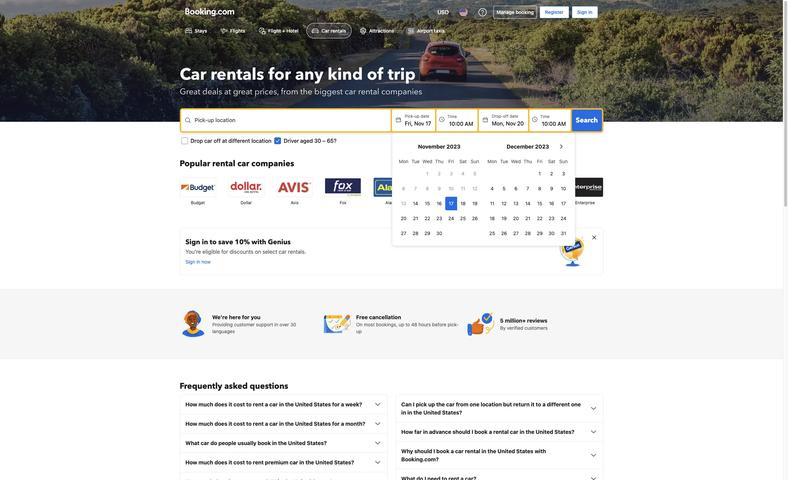 Task type: locate. For each thing, give the bounding box(es) containing it.
10%
[[235, 238, 250, 247]]

2 for november
[[438, 171, 441, 177]]

2 29 from the left
[[537, 231, 543, 237]]

0 horizontal spatial 16
[[437, 201, 442, 207]]

free cancellation image
[[324, 311, 351, 338]]

cost for how much does it cost to rent a car in the united states for a month?
[[234, 421, 245, 427]]

2 right 1 december 2023 checkbox on the top of page
[[551, 171, 554, 177]]

far
[[415, 430, 422, 436]]

nov for 20
[[506, 121, 516, 127]]

0 horizontal spatial i
[[413, 402, 415, 408]]

0 vertical spatial different
[[229, 138, 250, 144]]

tue for november
[[412, 159, 420, 165]]

mon tue wed thu down december
[[488, 159, 533, 165]]

2 22 from the left
[[537, 216, 543, 222]]

22 for the 22 december 2023 option
[[537, 216, 543, 222]]

0 vertical spatial 26
[[473, 216, 478, 222]]

1 horizontal spatial 25
[[490, 231, 496, 237]]

0 horizontal spatial 8
[[426, 186, 429, 192]]

2 sat from the left
[[549, 159, 556, 165]]

2023 for november 2023
[[447, 144, 461, 150]]

0 horizontal spatial 13
[[402, 201, 407, 207]]

2
[[438, 171, 441, 177], [551, 171, 554, 177]]

2 cost from the top
[[234, 421, 245, 427]]

1 23 from the left
[[437, 216, 443, 222]]

1 13 from the left
[[402, 201, 407, 207]]

with inside sign in to save 10% with genius you're eligible for discounts on select car rentals.
[[252, 238, 266, 247]]

12 right 11 december 2023 checkbox
[[502, 201, 507, 207]]

driver
[[284, 138, 299, 144]]

sign for now
[[186, 259, 195, 265]]

0 horizontal spatial 1
[[427, 171, 429, 177]]

up inside can i pick up the car from one location but return it to a different one in in the united states?
[[429, 402, 435, 408]]

to inside how much does it cost to rent premium car in the united states? dropdown button
[[246, 460, 252, 466]]

rental down how far in advance should i book a rental car in the united states?
[[465, 449, 481, 455]]

car for car rentals
[[322, 28, 330, 34]]

7 November 2023 checkbox
[[410, 182, 422, 196]]

3 cost from the top
[[234, 460, 245, 466]]

alamo logo image
[[374, 178, 410, 197]]

1 sat from the left
[[460, 159, 467, 165]]

companies down 'trip'
[[382, 86, 423, 98]]

16 inside checkbox
[[550, 201, 555, 207]]

13 for 13 checkbox
[[402, 201, 407, 207]]

24 inside checkbox
[[561, 216, 567, 222]]

car right hotel
[[322, 28, 330, 34]]

13 for 13 checkbox on the right top of page
[[514, 201, 519, 207]]

car
[[345, 86, 356, 98], [204, 138, 213, 144], [238, 158, 250, 170], [279, 249, 287, 255], [270, 402, 278, 408], [447, 402, 455, 408], [270, 421, 278, 427], [511, 430, 519, 436], [201, 441, 209, 447], [456, 449, 464, 455], [290, 460, 298, 466]]

2 21 from the left
[[526, 216, 531, 222]]

rental down 'of'
[[359, 86, 380, 98]]

15 right 14 november 2023 option
[[425, 201, 430, 207]]

tue
[[412, 159, 420, 165], [501, 159, 509, 165]]

fri for december
[[538, 159, 543, 165]]

does up people
[[215, 421, 228, 427]]

tue down december
[[501, 159, 509, 165]]

2 grid from the left
[[487, 155, 570, 241]]

fri up 1 december 2023 checkbox on the top of page
[[538, 159, 543, 165]]

thu for november
[[436, 159, 444, 165]]

cost for how much does it cost to rent premium car in the united states?
[[234, 460, 245, 466]]

1 1 from the left
[[427, 171, 429, 177]]

for inside car rentals for any kind of trip great deals at great prices, from the biggest car rental companies
[[269, 64, 291, 86]]

wed down december
[[512, 159, 521, 165]]

i inside why should i book a car rental in the united states with booking.com?
[[434, 449, 436, 455]]

sign up you're
[[186, 238, 200, 247]]

pick- up drop
[[195, 117, 208, 123]]

0 horizontal spatial tue
[[412, 159, 420, 165]]

10 for 10 option
[[562, 186, 567, 192]]

1 horizontal spatial 8
[[539, 186, 542, 192]]

how for how much does it cost to rent a car in the united states for a month?
[[186, 421, 197, 427]]

3
[[450, 171, 453, 177], [563, 171, 566, 177]]

14 right 13 checkbox
[[413, 201, 419, 207]]

0 horizontal spatial 22
[[425, 216, 431, 222]]

5 December 2023 checkbox
[[499, 182, 511, 196]]

10 November 2023 checkbox
[[446, 182, 458, 196]]

22
[[425, 216, 431, 222], [537, 216, 543, 222]]

i right 'can'
[[413, 402, 415, 408]]

28 inside checkbox
[[526, 231, 531, 237]]

11 inside 11 december 2023 checkbox
[[491, 201, 495, 207]]

25 right 24 november 2023 option
[[461, 216, 466, 222]]

25 for 25 "option"
[[490, 231, 496, 237]]

1 6 from the left
[[403, 186, 406, 192]]

we're here for you providing customer support in over 30 languages
[[213, 315, 297, 335]]

2 23 from the left
[[549, 216, 555, 222]]

28 November 2023 checkbox
[[410, 227, 422, 241]]

date inside the "drop-off date mon, nov 20"
[[510, 114, 519, 119]]

1 2023 from the left
[[447, 144, 461, 150]]

does for how much does it cost to rent a car in the united states for a month?
[[215, 421, 228, 427]]

0 horizontal spatial book
[[258, 441, 271, 447]]

2 does from the top
[[215, 421, 228, 427]]

11 left the 12 checkbox
[[491, 201, 495, 207]]

17 right the fri,
[[426, 121, 432, 127]]

rentals inside car rentals for any kind of trip great deals at great prices, from the biggest car rental companies
[[211, 64, 264, 86]]

nov right mon,
[[506, 121, 516, 127]]

2 wed from the left
[[512, 159, 521, 165]]

states inside how much does it cost to rent a car in the united states for a month? dropdown button
[[314, 421, 331, 427]]

2 7 from the left
[[527, 186, 530, 192]]

1 vertical spatial 11
[[491, 201, 495, 207]]

rental inside car rentals for any kind of trip great deals at great prices, from the biggest car rental companies
[[359, 86, 380, 98]]

rental down drop car off at different location
[[213, 158, 236, 170]]

25 left 26 "checkbox"
[[490, 231, 496, 237]]

2 nov from the left
[[506, 121, 516, 127]]

on
[[255, 249, 261, 255]]

3 November 2023 checkbox
[[446, 167, 458, 181]]

1 3 from the left
[[450, 171, 453, 177]]

14 December 2023 checkbox
[[522, 197, 534, 211]]

18 inside option
[[461, 201, 466, 207]]

12 November 2023 checkbox
[[469, 182, 481, 196]]

1 16 from the left
[[437, 201, 442, 207]]

14 for 14 checkbox
[[526, 201, 531, 207]]

0 horizontal spatial nov
[[415, 121, 425, 127]]

rent left premium
[[253, 460, 264, 466]]

how
[[186, 402, 197, 408], [186, 421, 197, 427], [402, 430, 414, 436], [186, 460, 197, 466]]

1 horizontal spatial mon
[[488, 159, 498, 165]]

can i pick up the car from one location but return it to a different one in in the united states? button
[[402, 401, 598, 417]]

2 much from the top
[[199, 421, 213, 427]]

location up drop car off at different location
[[216, 117, 236, 123]]

0 horizontal spatial one
[[470, 402, 480, 408]]

2023 right november
[[447, 144, 461, 150]]

0 vertical spatial off
[[504, 114, 509, 119]]

4 inside "option"
[[491, 186, 494, 192]]

mon
[[399, 159, 409, 165], [488, 159, 498, 165]]

does down people
[[215, 460, 228, 466]]

any
[[295, 64, 324, 86]]

attractions link
[[355, 23, 400, 38]]

1 horizontal spatial 27
[[514, 231, 519, 237]]

how down frequently
[[186, 402, 197, 408]]

2023
[[447, 144, 461, 150], [536, 144, 550, 150]]

21 left the 22 december 2023 option
[[526, 216, 531, 222]]

2 6 from the left
[[515, 186, 518, 192]]

1 vertical spatial 12
[[502, 201, 507, 207]]

21 for 21 checkbox
[[526, 216, 531, 222]]

car inside can i pick up the car from one location but return it to a different one in in the united states?
[[447, 402, 455, 408]]

1 vertical spatial 25
[[490, 231, 496, 237]]

29 inside option
[[425, 231, 431, 237]]

a right return
[[543, 402, 546, 408]]

1 22 from the left
[[425, 216, 431, 222]]

much for how much does it cost to rent a car in the united states for a month?
[[199, 421, 213, 427]]

1 horizontal spatial off
[[504, 114, 509, 119]]

0 vertical spatial 4
[[462, 171, 465, 177]]

the down any
[[301, 86, 313, 98]]

2 vertical spatial cost
[[234, 460, 245, 466]]

20 inside checkbox
[[514, 216, 519, 222]]

21 for 21 november 2023 checkbox
[[413, 216, 418, 222]]

1 cost from the top
[[234, 402, 245, 408]]

sign
[[578, 9, 588, 15], [186, 238, 200, 247], [186, 259, 195, 265]]

1 horizontal spatial 12
[[502, 201, 507, 207]]

0 horizontal spatial 28
[[413, 231, 419, 237]]

30 right over
[[291, 322, 297, 328]]

14 inside checkbox
[[526, 201, 531, 207]]

free cancellation on most bookings, up to 48 hours before pick- up
[[357, 315, 459, 335]]

20 inside option
[[401, 216, 407, 222]]

0 horizontal spatial thu
[[436, 159, 444, 165]]

car inside car rentals link
[[322, 28, 330, 34]]

24 inside option
[[449, 216, 455, 222]]

29 inside checkbox
[[537, 231, 543, 237]]

28 left the 29 checkbox
[[526, 231, 531, 237]]

asked
[[225, 381, 248, 392]]

3 inside option
[[563, 171, 566, 177]]

with
[[252, 238, 266, 247], [535, 449, 547, 455]]

2 fri from the left
[[538, 159, 543, 165]]

7 December 2023 checkbox
[[522, 182, 534, 196]]

8
[[426, 186, 429, 192], [539, 186, 542, 192]]

1 horizontal spatial 16
[[550, 201, 555, 207]]

off
[[504, 114, 509, 119], [214, 138, 221, 144]]

wed up 1 november 2023 checkbox
[[423, 159, 433, 165]]

sign inside sign in to save 10% with genius you're eligible for discounts on select car rentals.
[[186, 238, 200, 247]]

date right drop-
[[510, 114, 519, 119]]

27 December 2023 checkbox
[[511, 227, 522, 241]]

29 right 28 december 2023 checkbox
[[537, 231, 543, 237]]

2 mon tue wed thu from the left
[[488, 159, 533, 165]]

location
[[216, 117, 236, 123], [252, 138, 272, 144], [481, 402, 502, 408]]

states left the week?
[[314, 402, 331, 408]]

2 28 from the left
[[526, 231, 531, 237]]

0 vertical spatial sign
[[578, 9, 588, 15]]

location left driver
[[252, 138, 272, 144]]

9 for '9 november 2023' option
[[438, 186, 441, 192]]

3 for november 2023
[[450, 171, 453, 177]]

in inside "link"
[[197, 259, 200, 265]]

1 wed from the left
[[423, 159, 433, 165]]

0 horizontal spatial wed
[[423, 159, 433, 165]]

1 vertical spatial 4
[[491, 186, 494, 192]]

2 vertical spatial states
[[517, 449, 534, 455]]

7 for 7 november 2023 checkbox
[[415, 186, 417, 192]]

1 mon from the left
[[399, 159, 409, 165]]

29 for "29 november 2023" option
[[425, 231, 431, 237]]

8 December 2023 checkbox
[[534, 182, 546, 196]]

1 vertical spatial 18
[[490, 216, 495, 222]]

1 does from the top
[[215, 402, 228, 408]]

should
[[453, 430, 471, 436], [415, 449, 433, 455]]

3 much from the top
[[199, 460, 213, 466]]

21 left the 22 november 2023 checkbox
[[413, 216, 418, 222]]

26 right 25 "option"
[[502, 231, 508, 237]]

thu up 2 option
[[436, 159, 444, 165]]

pick-up location
[[195, 117, 236, 123]]

the down 'pick'
[[414, 410, 422, 416]]

manage booking link
[[494, 6, 537, 19]]

2 15 from the left
[[538, 201, 543, 207]]

united inside why should i book a car rental in the united states with booking.com?
[[498, 449, 516, 455]]

1 horizontal spatial with
[[535, 449, 547, 455]]

12 inside checkbox
[[502, 201, 507, 207]]

16 for 16 checkbox
[[550, 201, 555, 207]]

2 vertical spatial does
[[215, 460, 228, 466]]

18
[[461, 201, 466, 207], [490, 216, 495, 222]]

mon up 6 november 2023 checkbox
[[399, 159, 409, 165]]

19
[[473, 201, 478, 207], [502, 216, 507, 222]]

1 vertical spatial with
[[535, 449, 547, 455]]

fri
[[449, 159, 454, 165], [538, 159, 543, 165]]

much for how much does it cost to rent a car in the united states for a week?
[[199, 402, 213, 408]]

5 right the 4 december 2023 "option"
[[503, 186, 506, 192]]

to down "usually"
[[246, 460, 252, 466]]

rental up why should i book a car rental in the united states with booking.com? dropdown button
[[494, 430, 509, 436]]

2 16 from the left
[[550, 201, 555, 207]]

9 right the 8 december 2023 option
[[551, 186, 554, 192]]

18 left 19 option
[[490, 216, 495, 222]]

fox
[[340, 201, 347, 206]]

13 right the 12 checkbox
[[514, 201, 519, 207]]

states inside how much does it cost to rent a car in the united states for a week? dropdown button
[[314, 402, 331, 408]]

rent inside dropdown button
[[253, 460, 264, 466]]

1 mon tue wed thu from the left
[[399, 159, 444, 165]]

fox logo image
[[326, 178, 361, 197]]

6 left 7 november 2023 checkbox
[[403, 186, 406, 192]]

1 horizontal spatial 2023
[[536, 144, 550, 150]]

a down questions
[[265, 402, 268, 408]]

4 inside checkbox
[[462, 171, 465, 177]]

you're
[[186, 249, 201, 255]]

does inside how much does it cost to rent a car in the united states for a month? dropdown button
[[215, 421, 228, 427]]

manage
[[497, 9, 515, 15]]

1 9 from the left
[[438, 186, 441, 192]]

to down asked
[[246, 402, 252, 408]]

22 for the 22 november 2023 checkbox
[[425, 216, 431, 222]]

1 vertical spatial at
[[222, 138, 227, 144]]

how for how far in advance should i book a rental car in the united states?
[[402, 430, 414, 436]]

2 2 from the left
[[551, 171, 554, 177]]

1 horizontal spatial 26
[[502, 231, 508, 237]]

book inside why should i book a car rental in the united states with booking.com?
[[437, 449, 450, 455]]

1 horizontal spatial 23
[[549, 216, 555, 222]]

0 horizontal spatial with
[[252, 238, 266, 247]]

how much does it cost to rent a car in the united states for a week?
[[186, 402, 363, 408]]

1 10 from the left
[[449, 186, 454, 192]]

1 horizontal spatial book
[[437, 449, 450, 455]]

date inside pick-up date fri, nov 17
[[421, 114, 430, 119]]

1 horizontal spatial 9
[[551, 186, 554, 192]]

rent for month?
[[253, 421, 264, 427]]

sun
[[471, 159, 480, 165], [560, 159, 568, 165]]

1 November 2023 checkbox
[[422, 167, 434, 181]]

1 vertical spatial car
[[180, 64, 207, 86]]

0 horizontal spatial 14
[[413, 201, 419, 207]]

11 inside 11 checkbox
[[461, 186, 466, 192]]

2 vertical spatial sign
[[186, 259, 195, 265]]

how down what
[[186, 460, 197, 466]]

cost down asked
[[234, 402, 245, 408]]

1 horizontal spatial 24
[[561, 216, 567, 222]]

7 inside 7 december 2023 checkbox
[[527, 186, 530, 192]]

how left far
[[402, 430, 414, 436]]

sixt logo image
[[471, 178, 507, 197]]

13 November 2023 checkbox
[[398, 197, 410, 211]]

2 27 from the left
[[514, 231, 519, 237]]

1 horizontal spatial different
[[547, 402, 570, 408]]

20 for 20 december 2023 checkbox
[[514, 216, 519, 222]]

pick- for pick-up date fri, nov 17
[[405, 114, 415, 119]]

28 inside option
[[413, 231, 419, 237]]

17 right thrifty
[[449, 201, 454, 207]]

18 inside checkbox
[[490, 216, 495, 222]]

register
[[546, 9, 564, 15]]

2 vertical spatial much
[[199, 460, 213, 466]]

does inside how much does it cost to rent premium car in the united states? dropdown button
[[215, 460, 228, 466]]

1 horizontal spatial 21
[[526, 216, 531, 222]]

2 vertical spatial rent
[[253, 460, 264, 466]]

2 13 from the left
[[514, 201, 519, 207]]

0 horizontal spatial 4
[[462, 171, 465, 177]]

pick- for pick-up location
[[195, 117, 208, 123]]

1 horizontal spatial 10
[[562, 186, 567, 192]]

sat for november 2023
[[460, 159, 467, 165]]

1 horizontal spatial wed
[[512, 159, 521, 165]]

2 14 from the left
[[526, 201, 531, 207]]

here
[[229, 315, 241, 321]]

1 28 from the left
[[413, 231, 419, 237]]

cost inside dropdown button
[[234, 460, 245, 466]]

from
[[281, 86, 299, 98], [456, 402, 469, 408]]

1 horizontal spatial 17
[[449, 201, 454, 207]]

13
[[402, 201, 407, 207], [514, 201, 519, 207]]

1 horizontal spatial 11
[[491, 201, 495, 207]]

1 2 from the left
[[438, 171, 441, 177]]

avis
[[291, 201, 299, 206]]

nov inside pick-up date fri, nov 17
[[415, 121, 425, 127]]

much up do
[[199, 421, 213, 427]]

2 vertical spatial location
[[481, 402, 502, 408]]

it down people
[[229, 460, 232, 466]]

1 horizontal spatial 13
[[514, 201, 519, 207]]

for up customer
[[242, 315, 250, 321]]

8 right 7 december 2023 checkbox
[[539, 186, 542, 192]]

6 for 6 november 2023 checkbox
[[403, 186, 406, 192]]

1 vertical spatial states
[[314, 421, 331, 427]]

2 date from the left
[[510, 114, 519, 119]]

2 8 from the left
[[539, 186, 542, 192]]

for inside sign in to save 10% with genius you're eligible for discounts on select car rentals.
[[222, 249, 228, 255]]

0 horizontal spatial rentals
[[211, 64, 264, 86]]

2 horizontal spatial 17
[[562, 201, 566, 207]]

0 vertical spatial rent
[[253, 402, 264, 408]]

1 15 from the left
[[425, 201, 430, 207]]

12
[[473, 186, 478, 192], [502, 201, 507, 207]]

for down save
[[222, 249, 228, 255]]

2 3 from the left
[[563, 171, 566, 177]]

9 December 2023 checkbox
[[546, 182, 558, 196]]

1 thu from the left
[[436, 159, 444, 165]]

for inside we're here for you providing customer support in over 30 languages
[[242, 315, 250, 321]]

1 for november
[[427, 171, 429, 177]]

30 inside checkbox
[[549, 231, 555, 237]]

to
[[210, 238, 217, 247], [406, 322, 410, 328], [246, 402, 252, 408], [536, 402, 542, 408], [246, 421, 252, 427], [246, 460, 252, 466]]

1 grid from the left
[[398, 155, 481, 241]]

a left the week?
[[341, 402, 344, 408]]

to up "usually"
[[246, 421, 252, 427]]

how for how much does it cost to rent a car in the united states for a week?
[[186, 402, 197, 408]]

1 left 2 checkbox
[[539, 171, 541, 177]]

0 horizontal spatial location
[[216, 117, 236, 123]]

customers
[[525, 326, 548, 331]]

states? inside dropdown button
[[335, 460, 354, 466]]

rent up what car do people usually book in the united states?
[[253, 421, 264, 427]]

1 horizontal spatial 22
[[537, 216, 543, 222]]

5 inside option
[[503, 186, 506, 192]]

2 sun from the left
[[560, 159, 568, 165]]

26 November 2023 checkbox
[[469, 212, 481, 226]]

22 November 2023 checkbox
[[422, 212, 434, 226]]

0 horizontal spatial 19
[[473, 201, 478, 207]]

7 inside 7 november 2023 checkbox
[[415, 186, 417, 192]]

genius
[[268, 238, 291, 247]]

25 inside option
[[461, 216, 466, 222]]

states left month?
[[314, 421, 331, 427]]

how inside dropdown button
[[186, 460, 197, 466]]

1 horizontal spatial should
[[453, 430, 471, 436]]

1 horizontal spatial nov
[[506, 121, 516, 127]]

0 horizontal spatial sat
[[460, 159, 467, 165]]

stays link
[[180, 23, 213, 38]]

11 December 2023 checkbox
[[487, 197, 499, 211]]

1 21 from the left
[[413, 216, 418, 222]]

25 inside "option"
[[490, 231, 496, 237]]

rentals inside car rentals link
[[331, 28, 346, 34]]

2 for december
[[551, 171, 554, 177]]

companies
[[382, 86, 423, 98], [252, 158, 295, 170]]

how for how much does it cost to rent premium car in the united states?
[[186, 460, 197, 466]]

in inside why should i book a car rental in the united states with booking.com?
[[482, 449, 487, 455]]

2 10 from the left
[[562, 186, 567, 192]]

17 cell
[[446, 196, 458, 211]]

booking.com?
[[402, 457, 439, 463]]

12 inside option
[[473, 186, 478, 192]]

thu
[[436, 159, 444, 165], [524, 159, 533, 165]]

1 horizontal spatial 1
[[539, 171, 541, 177]]

2 rent from the top
[[253, 421, 264, 427]]

2 vertical spatial 5
[[501, 318, 504, 324]]

sun up '5' checkbox
[[471, 159, 480, 165]]

1 vertical spatial sign
[[186, 238, 200, 247]]

19 right '18 november 2023' option
[[473, 201, 478, 207]]

19 right 18 december 2023 checkbox
[[502, 216, 507, 222]]

2 24 from the left
[[561, 216, 567, 222]]

1 one from the left
[[470, 402, 480, 408]]

1 27 from the left
[[401, 231, 407, 237]]

i
[[413, 402, 415, 408], [472, 430, 474, 436], [434, 449, 436, 455]]

20 left 21 checkbox
[[514, 216, 519, 222]]

0 vertical spatial 12
[[473, 186, 478, 192]]

it
[[229, 402, 232, 408], [531, 402, 535, 408], [229, 421, 232, 427], [229, 460, 232, 466]]

to inside how much does it cost to rent a car in the united states for a month? dropdown button
[[246, 421, 252, 427]]

one
[[470, 402, 480, 408], [572, 402, 581, 408]]

off right drop
[[214, 138, 221, 144]]

0 horizontal spatial 12
[[473, 186, 478, 192]]

0 horizontal spatial 26
[[473, 216, 478, 222]]

how up what
[[186, 421, 197, 427]]

can
[[402, 402, 412, 408]]

11
[[461, 186, 466, 192], [491, 201, 495, 207]]

2023 right december
[[536, 144, 550, 150]]

7 right 6 november 2023 checkbox
[[415, 186, 417, 192]]

mon for november
[[399, 159, 409, 165]]

0 horizontal spatial date
[[421, 114, 430, 119]]

to left 48
[[406, 322, 410, 328]]

2 horizontal spatial location
[[481, 402, 502, 408]]

much for how much does it cost to rent premium car in the united states?
[[199, 460, 213, 466]]

pick-
[[448, 322, 459, 328]]

0 horizontal spatial 2
[[438, 171, 441, 177]]

different inside can i pick up the car from one location but return it to a different one in in the united states?
[[547, 402, 570, 408]]

23 November 2023 checkbox
[[434, 212, 446, 226]]

0 horizontal spatial 2023
[[447, 144, 461, 150]]

26
[[473, 216, 478, 222], [502, 231, 508, 237]]

11 left the 12 option
[[461, 186, 466, 192]]

1 horizontal spatial 15
[[538, 201, 543, 207]]

15 for the 15 december 2023 checkbox
[[538, 201, 543, 207]]

30 inside option
[[437, 231, 443, 237]]

24 December 2023 checkbox
[[558, 212, 570, 226]]

6 for 6 checkbox
[[515, 186, 518, 192]]

26 for 26 "checkbox"
[[502, 231, 508, 237]]

3 does from the top
[[215, 460, 228, 466]]

16 November 2023 checkbox
[[434, 197, 446, 211]]

2 inside checkbox
[[551, 171, 554, 177]]

17 for 17 november 2023 checkbox
[[449, 201, 454, 207]]

0 horizontal spatial 21
[[413, 216, 418, 222]]

nov inside the "drop-off date mon, nov 20"
[[506, 121, 516, 127]]

it right return
[[531, 402, 535, 408]]

date for 20
[[510, 114, 519, 119]]

2 tue from the left
[[501, 159, 509, 165]]

9
[[438, 186, 441, 192], [551, 186, 554, 192]]

1 rent from the top
[[253, 402, 264, 408]]

pick
[[416, 402, 427, 408]]

5 million+ reviews by verified customers
[[501, 318, 548, 331]]

20 right mon,
[[518, 121, 524, 127]]

30 inside we're here for you providing customer support in over 30 languages
[[291, 322, 297, 328]]

car inside car rentals for any kind of trip great deals at great prices, from the biggest car rental companies
[[180, 64, 207, 86]]

21 December 2023 checkbox
[[522, 212, 534, 226]]

18 for '18 november 2023' option
[[461, 201, 466, 207]]

1 sun from the left
[[471, 159, 480, 165]]

up inside pick-up date fri, nov 17
[[415, 114, 420, 119]]

2 inside option
[[438, 171, 441, 177]]

1 horizontal spatial one
[[572, 402, 581, 408]]

0 vertical spatial much
[[199, 402, 213, 408]]

25 November 2023 checkbox
[[458, 212, 469, 226]]

sat
[[460, 159, 467, 165], [549, 159, 556, 165]]

from inside car rentals for any kind of trip great deals at great prices, from the biggest car rental companies
[[281, 86, 299, 98]]

16 inside option
[[437, 201, 442, 207]]

should right advance
[[453, 430, 471, 436]]

1 horizontal spatial rentals
[[331, 28, 346, 34]]

1 29 from the left
[[425, 231, 431, 237]]

mon tue wed thu for december
[[488, 159, 533, 165]]

it inside dropdown button
[[229, 460, 232, 466]]

6 right 5 december 2023 option
[[515, 186, 518, 192]]

1 horizontal spatial sun
[[560, 159, 568, 165]]

1 horizontal spatial grid
[[487, 155, 570, 241]]

2023 for december 2023
[[536, 144, 550, 150]]

1 inside checkbox
[[539, 171, 541, 177]]

states inside why should i book a car rental in the united states with booking.com?
[[517, 449, 534, 455]]

1 horizontal spatial i
[[434, 449, 436, 455]]

18 for 18 december 2023 checkbox
[[490, 216, 495, 222]]

enterprise logo image
[[568, 178, 604, 197]]

much down frequently
[[199, 402, 213, 408]]

17 inside 17 november 2023 checkbox
[[449, 201, 454, 207]]

1 14 from the left
[[413, 201, 419, 207]]

1 much from the top
[[199, 402, 213, 408]]

pick- inside pick-up date fri, nov 17
[[405, 114, 415, 119]]

1 7 from the left
[[415, 186, 417, 192]]

30 right the 29 checkbox
[[549, 231, 555, 237]]

states for week?
[[314, 402, 331, 408]]

30 right "29 november 2023" option
[[437, 231, 443, 237]]

0 horizontal spatial 17
[[426, 121, 432, 127]]

united
[[295, 402, 313, 408], [424, 410, 441, 416], [295, 421, 313, 427], [536, 430, 554, 436], [288, 441, 306, 447], [498, 449, 516, 455], [316, 460, 333, 466]]

1 nov from the left
[[415, 121, 425, 127]]

for
[[269, 64, 291, 86], [222, 249, 228, 255], [242, 315, 250, 321], [333, 402, 340, 408], [333, 421, 340, 427]]

why
[[402, 449, 414, 455]]

from inside can i pick up the car from one location but return it to a different one in in the united states?
[[456, 402, 469, 408]]

to right return
[[536, 402, 542, 408]]

mon tue wed thu
[[399, 159, 444, 165], [488, 159, 533, 165]]

3 right 2 checkbox
[[563, 171, 566, 177]]

rentals for car rentals for any kind of trip great deals at great prices, from the biggest car rental companies
[[211, 64, 264, 86]]

in inside we're here for you providing customer support in over 30 languages
[[275, 322, 279, 328]]

grid
[[398, 155, 481, 241], [487, 155, 570, 241]]

1 tue from the left
[[412, 159, 420, 165]]

3 rent from the top
[[253, 460, 264, 466]]

+
[[282, 28, 285, 34]]

0 vertical spatial car
[[322, 28, 330, 34]]

1 inside checkbox
[[427, 171, 429, 177]]

1 horizontal spatial from
[[456, 402, 469, 408]]

date for 17
[[421, 114, 430, 119]]

2 horizontal spatial book
[[475, 430, 488, 436]]

2 1 from the left
[[539, 171, 541, 177]]

8 for the 8 december 2023 option
[[539, 186, 542, 192]]

1 date from the left
[[421, 114, 430, 119]]

at down pick-up location
[[222, 138, 227, 144]]

0 horizontal spatial 23
[[437, 216, 443, 222]]

rental
[[359, 86, 380, 98], [213, 158, 236, 170], [494, 430, 509, 436], [465, 449, 481, 455]]

much inside dropdown button
[[199, 460, 213, 466]]

1 fri from the left
[[449, 159, 454, 165]]

to up eligible
[[210, 238, 217, 247]]

hotel
[[287, 28, 299, 34]]

26 inside option
[[473, 216, 478, 222]]

1 8 from the left
[[426, 186, 429, 192]]

2 2023 from the left
[[536, 144, 550, 150]]

1 horizontal spatial location
[[252, 138, 272, 144]]

22 inside checkbox
[[425, 216, 431, 222]]

0 horizontal spatial mon
[[399, 159, 409, 165]]

cost for how much does it cost to rent a car in the united states for a week?
[[234, 402, 245, 408]]

mon tue wed thu up 1 november 2023 checkbox
[[399, 159, 444, 165]]

1 horizontal spatial 4
[[491, 186, 494, 192]]

to inside can i pick up the car from one location but return it to a different one in in the united states?
[[536, 402, 542, 408]]

2 right 1 november 2023 checkbox
[[438, 171, 441, 177]]

1 vertical spatial 26
[[502, 231, 508, 237]]

sign right register
[[578, 9, 588, 15]]

17 right 16 checkbox
[[562, 201, 566, 207]]

3 right 2 option
[[450, 171, 453, 177]]

1 24 from the left
[[449, 216, 455, 222]]

does for how much does it cost to rent premium car in the united states?
[[215, 460, 228, 466]]

2 9 from the left
[[551, 186, 554, 192]]

sign inside "link"
[[186, 259, 195, 265]]

5
[[474, 171, 477, 177], [503, 186, 506, 192], [501, 318, 504, 324]]

for up the 'prices,'
[[269, 64, 291, 86]]

2 mon from the left
[[488, 159, 498, 165]]

0 horizontal spatial companies
[[252, 158, 295, 170]]

1 horizontal spatial 28
[[526, 231, 531, 237]]

19 for the 19 option
[[473, 201, 478, 207]]

26 for 26 option at the top right of page
[[473, 216, 478, 222]]

29 November 2023 checkbox
[[422, 227, 434, 241]]

1 horizontal spatial 2
[[551, 171, 554, 177]]

airport taxis link
[[403, 23, 451, 38]]

2 thu from the left
[[524, 159, 533, 165]]

the right 'pick'
[[437, 402, 445, 408]]

0 vertical spatial with
[[252, 238, 266, 247]]

off up mon,
[[504, 114, 509, 119]]



Task type: vqa. For each thing, say whether or not it's contained in the screenshot.


Task type: describe. For each thing, give the bounding box(es) containing it.
people
[[219, 441, 237, 447]]

31
[[562, 231, 567, 237]]

22 December 2023 checkbox
[[534, 212, 546, 226]]

car rentals for any kind of trip great deals at great prices, from the biggest car rental companies
[[180, 64, 423, 98]]

the inside why should i book a car rental in the united states with booking.com?
[[488, 449, 497, 455]]

hertz
[[532, 201, 543, 206]]

should inside dropdown button
[[453, 430, 471, 436]]

a inside why should i book a car rental in the united states with booking.com?
[[451, 449, 454, 455]]

how far in advance should i book a rental car in the united states? button
[[402, 429, 598, 437]]

4 for 4 november 2023 checkbox
[[462, 171, 465, 177]]

sign in to save 10% with genius you're eligible for discounts on select car rentals.
[[186, 238, 306, 255]]

rentals.
[[288, 249, 306, 255]]

12 for the 12 option
[[473, 186, 478, 192]]

the down what car do people usually book in the united states? dropdown button
[[306, 460, 314, 466]]

free
[[357, 315, 368, 321]]

0 horizontal spatial different
[[229, 138, 250, 144]]

fri,
[[405, 121, 413, 127]]

10 for 10 option at the top right
[[449, 186, 454, 192]]

enterprise
[[576, 201, 596, 206]]

65?
[[327, 138, 337, 144]]

1 vertical spatial companies
[[252, 158, 295, 170]]

the inside car rentals for any kind of trip great deals at great prices, from the biggest car rental companies
[[301, 86, 313, 98]]

pick-up date fri, nov 17
[[405, 114, 432, 127]]

to inside sign in to save 10% with genius you're eligible for discounts on select car rentals.
[[210, 238, 217, 247]]

it inside can i pick up the car from one location but return it to a different one in in the united states?
[[531, 402, 535, 408]]

up down on
[[357, 329, 362, 335]]

24 November 2023 checkbox
[[446, 212, 458, 226]]

0 horizontal spatial off
[[214, 138, 221, 144]]

languages
[[213, 329, 235, 335]]

for left the week?
[[333, 402, 340, 408]]

24 for 24 november 2023 option
[[449, 216, 455, 222]]

flight
[[269, 28, 281, 34]]

rental inside why should i book a car rental in the united states with booking.com?
[[465, 449, 481, 455]]

3 December 2023 checkbox
[[558, 167, 570, 181]]

drop-
[[492, 114, 504, 119]]

16 for 16 november 2023 option
[[437, 201, 442, 207]]

a left month?
[[341, 421, 344, 427]]

how much does it cost to rent a car in the united states for a month? button
[[186, 420, 382, 429]]

it for how much does it cost to rent a car in the united states for a month?
[[229, 421, 232, 427]]

5 for '5' checkbox
[[474, 171, 477, 177]]

off inside the "drop-off date mon, nov 20"
[[504, 114, 509, 119]]

18 December 2023 checkbox
[[487, 212, 499, 226]]

sun for november 2023
[[471, 159, 480, 165]]

23 December 2023 checkbox
[[546, 212, 558, 226]]

19 November 2023 checkbox
[[469, 197, 481, 211]]

week?
[[346, 402, 363, 408]]

sign in link
[[572, 6, 598, 18]]

14 for 14 november 2023 option
[[413, 201, 419, 207]]

booking
[[516, 9, 534, 15]]

the up how much does it cost to rent a car in the united states for a month? dropdown button
[[285, 402, 294, 408]]

december 2023
[[507, 144, 550, 150]]

great
[[180, 86, 201, 98]]

12 for the 12 checkbox
[[502, 201, 507, 207]]

discounts
[[230, 249, 254, 255]]

verified
[[507, 326, 524, 331]]

19 for 19 option
[[502, 216, 507, 222]]

sat for december 2023
[[549, 159, 556, 165]]

thrifty logo image
[[423, 178, 458, 197]]

8 November 2023 checkbox
[[422, 182, 434, 196]]

support
[[256, 322, 273, 328]]

budget logo image
[[180, 178, 216, 197]]

to inside how much does it cost to rent a car in the united states for a week? dropdown button
[[246, 402, 252, 408]]

for left month?
[[333, 421, 340, 427]]

30 November 2023 checkbox
[[434, 227, 446, 241]]

12 December 2023 checkbox
[[499, 197, 511, 211]]

car inside car rentals for any kind of trip great deals at great prices, from the biggest car rental companies
[[345, 86, 356, 98]]

19 December 2023 checkbox
[[499, 212, 511, 226]]

reviews
[[528, 318, 548, 324]]

5 inside "5 million+ reviews by verified customers"
[[501, 318, 504, 324]]

20 for 20 option
[[401, 216, 407, 222]]

popular
[[180, 158, 210, 170]]

location inside can i pick up the car from one location but return it to a different one in in the united states?
[[481, 402, 502, 408]]

tue for december
[[501, 159, 509, 165]]

27 for 27 option
[[401, 231, 407, 237]]

companies inside car rentals for any kind of trip great deals at great prices, from the biggest car rental companies
[[382, 86, 423, 98]]

flights link
[[215, 23, 251, 38]]

car inside sign in to save 10% with genius you're eligible for discounts on select car rentals.
[[279, 249, 287, 255]]

aged
[[301, 138, 313, 144]]

0 vertical spatial book
[[475, 430, 488, 436]]

great
[[233, 86, 253, 98]]

states? inside can i pick up the car from one location but return it to a different one in in the united states?
[[443, 410, 463, 416]]

we're here for you image
[[180, 311, 207, 338]]

6 December 2023 checkbox
[[511, 182, 522, 196]]

15 November 2023 checkbox
[[422, 197, 434, 211]]

10 December 2023 checkbox
[[558, 182, 570, 196]]

i inside how far in advance should i book a rental car in the united states? dropdown button
[[472, 430, 474, 436]]

airport taxis
[[418, 28, 445, 34]]

grid for december
[[487, 155, 570, 241]]

18 November 2023 checkbox
[[458, 197, 469, 211]]

11 for 11 checkbox
[[461, 186, 466, 192]]

stays
[[195, 28, 207, 34]]

11 for 11 december 2023 checkbox
[[491, 201, 495, 207]]

5 for 5 december 2023 option
[[503, 186, 506, 192]]

13 December 2023 checkbox
[[511, 197, 522, 211]]

31 December 2023 checkbox
[[558, 227, 570, 241]]

28 December 2023 checkbox
[[522, 227, 534, 241]]

Pick-up location field
[[195, 121, 391, 129]]

27 for the 27 option
[[514, 231, 519, 237]]

return
[[514, 402, 530, 408]]

flight + hotel
[[269, 28, 299, 34]]

30 left –
[[315, 138, 321, 144]]

hours
[[419, 322, 431, 328]]

sign in now link
[[186, 259, 306, 266]]

17 November 2023 checkbox
[[446, 197, 458, 211]]

now
[[202, 259, 211, 265]]

car inside why should i book a car rental in the united states with booking.com?
[[456, 449, 464, 455]]

15 for 15 november 2023 checkbox
[[425, 201, 430, 207]]

3 for december 2023
[[563, 171, 566, 177]]

30 December 2023 checkbox
[[546, 227, 558, 241]]

rental inside dropdown button
[[494, 430, 509, 436]]

most
[[364, 322, 375, 328]]

a inside can i pick up the car from one location but return it to a different one in in the united states?
[[543, 402, 546, 408]]

thrifty
[[434, 201, 447, 206]]

search
[[576, 116, 598, 125]]

budget
[[191, 201, 205, 206]]

48
[[412, 322, 418, 328]]

27 November 2023 checkbox
[[398, 227, 410, 241]]

usd button
[[434, 4, 453, 20]]

grid for november
[[398, 155, 481, 241]]

7 for 7 december 2023 checkbox
[[527, 186, 530, 192]]

wed for november
[[423, 159, 433, 165]]

sign in now
[[186, 259, 211, 265]]

how much does it cost to rent premium car in the united states?
[[186, 460, 354, 466]]

14 November 2023 checkbox
[[410, 197, 422, 211]]

airport
[[418, 28, 433, 34]]

what car do people usually book in the united states?
[[186, 441, 327, 447]]

a down how much does it cost to rent a car in the united states for a week? at the left bottom of page
[[265, 421, 268, 427]]

2 November 2023 checkbox
[[434, 167, 446, 181]]

car rentals link
[[307, 23, 352, 38]]

avis logo image
[[277, 178, 313, 197]]

sun for december 2023
[[560, 159, 568, 165]]

it for how much does it cost to rent a car in the united states for a week?
[[229, 402, 232, 408]]

2 one from the left
[[572, 402, 581, 408]]

we're
[[213, 315, 228, 321]]

drop-off date mon, nov 20
[[492, 114, 524, 127]]

5 million+ reviews image
[[468, 311, 495, 338]]

in inside sign in to save 10% with genius you're eligible for discounts on select car rentals.
[[202, 238, 208, 247]]

register link
[[540, 6, 570, 18]]

1 for december
[[539, 171, 541, 177]]

1 December 2023 checkbox
[[534, 167, 546, 181]]

29 December 2023 checkbox
[[534, 227, 546, 241]]

flight + hotel link
[[254, 23, 304, 38]]

–
[[323, 138, 326, 144]]

before
[[433, 322, 447, 328]]

fri for november
[[449, 159, 454, 165]]

2 December 2023 checkbox
[[546, 167, 558, 181]]

how much does it cost to rent a car in the united states for a week? button
[[186, 401, 382, 409]]

how much does it cost to rent premium car in the united states? button
[[186, 459, 382, 467]]

rentals for car rentals
[[331, 28, 346, 34]]

4 November 2023 checkbox
[[458, 167, 469, 181]]

at inside car rentals for any kind of trip great deals at great prices, from the biggest car rental companies
[[224, 86, 231, 98]]

8 for 8 option
[[426, 186, 429, 192]]

questions
[[250, 381, 289, 392]]

mon for december
[[488, 159, 498, 165]]

biggest
[[315, 86, 343, 98]]

flights
[[230, 28, 245, 34]]

over
[[280, 322, 289, 328]]

to inside free cancellation on most bookings, up to 48 hours before pick- up
[[406, 322, 410, 328]]

24 for the 24 december 2023 checkbox
[[561, 216, 567, 222]]

december
[[507, 144, 534, 150]]

1 vertical spatial location
[[252, 138, 272, 144]]

car rentals
[[322, 28, 346, 34]]

driver aged 30 – 65?
[[284, 138, 337, 144]]

car for car rentals for any kind of trip great deals at great prices, from the biggest car rental companies
[[180, 64, 207, 86]]

frequently asked questions
[[180, 381, 289, 392]]

up down deals
[[208, 117, 214, 123]]

sign for to
[[186, 238, 200, 247]]

29 for the 29 checkbox
[[537, 231, 543, 237]]

does for how much does it cost to rent a car in the united states for a week?
[[215, 402, 228, 408]]

0 vertical spatial location
[[216, 117, 236, 123]]

wed for december
[[512, 159, 521, 165]]

5 November 2023 checkbox
[[469, 167, 481, 181]]

of
[[367, 64, 384, 86]]

select
[[263, 249, 278, 255]]

dollar logo image
[[229, 178, 264, 197]]

the down return
[[526, 430, 535, 436]]

a down can i pick up the car from one location but return it to a different one in in the united states?
[[489, 430, 493, 436]]

25 for 25 november 2023 option
[[461, 216, 466, 222]]

manage booking
[[497, 9, 534, 15]]

16 December 2023 checkbox
[[546, 197, 558, 211]]

20 December 2023 checkbox
[[511, 212, 522, 226]]

million+
[[505, 318, 526, 324]]

i inside can i pick up the car from one location but return it to a different one in in the united states?
[[413, 402, 415, 408]]

with inside why should i book a car rental in the united states with booking.com?
[[535, 449, 547, 455]]

taxis
[[435, 28, 445, 34]]

28 for 28 december 2023 checkbox
[[526, 231, 531, 237]]

kind
[[328, 64, 363, 86]]

booking.com online hotel reservations image
[[185, 8, 234, 16]]

popular rental car companies
[[180, 158, 295, 170]]

why should i book a car rental in the united states with booking.com?
[[402, 449, 547, 463]]

mon,
[[492, 121, 505, 127]]

the up how much does it cost to rent premium car in the united states? dropdown button on the bottom left of the page
[[278, 441, 287, 447]]

28 for 28 option
[[413, 231, 419, 237]]

providing
[[213, 322, 233, 328]]

prices,
[[255, 86, 279, 98]]

21 November 2023 checkbox
[[410, 212, 422, 226]]

20 November 2023 checkbox
[[398, 212, 410, 226]]

nov for 17
[[415, 121, 425, 127]]

up left 48
[[399, 322, 405, 328]]

deals
[[203, 86, 222, 98]]

mon tue wed thu for november
[[399, 159, 444, 165]]

bookings,
[[376, 322, 398, 328]]

rent for week?
[[253, 402, 264, 408]]

25 December 2023 checkbox
[[487, 227, 499, 241]]

17 December 2023 checkbox
[[558, 197, 570, 211]]

cancellation
[[370, 315, 402, 321]]

drop
[[191, 138, 203, 144]]

you
[[251, 315, 261, 321]]

united inside can i pick up the car from one location but return it to a different one in in the united states?
[[424, 410, 441, 416]]

the up what car do people usually book in the united states? dropdown button
[[285, 421, 294, 427]]

how far in advance should i book a rental car in the united states?
[[402, 430, 575, 436]]

6 November 2023 checkbox
[[398, 182, 410, 196]]

17 inside pick-up date fri, nov 17
[[426, 121, 432, 127]]

26 December 2023 checkbox
[[499, 227, 511, 241]]

4 for the 4 december 2023 "option"
[[491, 186, 494, 192]]

by
[[501, 326, 506, 331]]

november
[[419, 144, 446, 150]]

17 for 17 option
[[562, 201, 566, 207]]

11 November 2023 checkbox
[[458, 182, 469, 196]]

should inside why should i book a car rental in the united states with booking.com?
[[415, 449, 433, 455]]

hertz logo image
[[519, 178, 555, 197]]

search button
[[572, 110, 603, 132]]

states for month?
[[314, 421, 331, 427]]

9 November 2023 checkbox
[[434, 182, 446, 196]]

it for how much does it cost to rent premium car in the united states?
[[229, 460, 232, 466]]

15 December 2023 checkbox
[[534, 197, 546, 211]]

4 December 2023 checkbox
[[487, 182, 499, 196]]

what car do people usually book in the united states? button
[[186, 440, 382, 448]]

sixt
[[485, 201, 492, 206]]

dollar
[[241, 201, 252, 206]]

thu for december
[[524, 159, 533, 165]]

usually
[[238, 441, 257, 447]]

20 inside the "drop-off date mon, nov 20"
[[518, 121, 524, 127]]

9 for 9 december 2023 option
[[551, 186, 554, 192]]

attractions
[[370, 28, 394, 34]]

usd
[[438, 9, 449, 15]]



